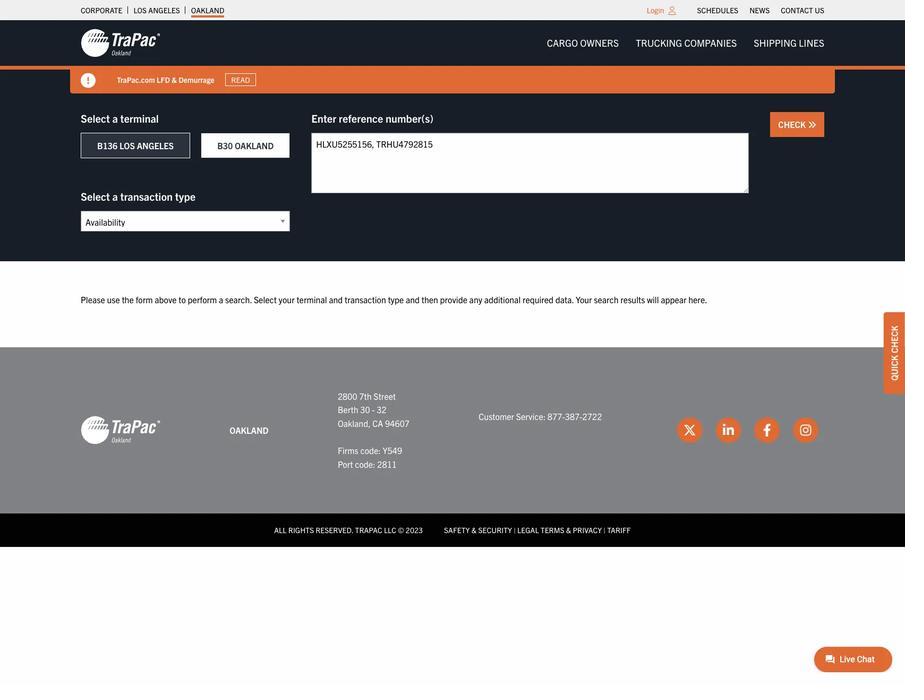Task type: locate. For each thing, give the bounding box(es) containing it.
please
[[81, 294, 105, 305]]

reserved.
[[316, 526, 353, 535]]

here.
[[689, 294, 708, 305]]

perform
[[188, 294, 217, 305]]

safety & security | legal terms & privacy | tariff
[[444, 526, 631, 535]]

b136 los angeles
[[97, 140, 174, 151]]

all
[[274, 526, 287, 535]]

| left legal
[[514, 526, 516, 535]]

1 horizontal spatial type
[[388, 294, 404, 305]]

0 vertical spatial solid image
[[81, 73, 96, 88]]

2 vertical spatial oakland
[[230, 425, 269, 435]]

| left tariff
[[604, 526, 606, 535]]

select down b136 on the left of the page
[[81, 190, 110, 203]]

1 vertical spatial terminal
[[297, 294, 327, 305]]

los angeles link
[[134, 3, 180, 18]]

your
[[279, 294, 295, 305]]

menu bar
[[692, 3, 830, 18], [539, 32, 833, 54]]

trapac.com
[[117, 75, 155, 84]]

1 | from the left
[[514, 526, 516, 535]]

and right the "your"
[[329, 294, 343, 305]]

0 horizontal spatial and
[[329, 294, 343, 305]]

& right 'terms'
[[566, 526, 571, 535]]

all rights reserved. trapac llc © 2023
[[274, 526, 423, 535]]

angeles left oakland "link"
[[148, 5, 180, 15]]

los right b136 on the left of the page
[[119, 140, 135, 151]]

select up b136 on the left of the page
[[81, 112, 110, 125]]

terminal up the b136 los angeles
[[120, 112, 159, 125]]

1 oakland image from the top
[[81, 28, 160, 58]]

0 horizontal spatial transaction
[[120, 190, 173, 203]]

1 vertical spatial check
[[889, 326, 900, 353]]

oakland
[[191, 5, 224, 15], [235, 140, 274, 151], [230, 425, 269, 435]]

contact us link
[[781, 3, 825, 18]]

menu bar containing schedules
[[692, 3, 830, 18]]

menu bar up shipping
[[692, 3, 830, 18]]

1 vertical spatial select
[[81, 190, 110, 203]]

trucking
[[636, 37, 682, 49]]

1 vertical spatial angeles
[[137, 140, 174, 151]]

code: right port at the bottom left of the page
[[355, 459, 375, 469]]

1 horizontal spatial check
[[889, 326, 900, 353]]

safety
[[444, 526, 470, 535]]

a for terminal
[[112, 112, 118, 125]]

1 vertical spatial type
[[388, 294, 404, 305]]

schedules
[[697, 5, 739, 15]]

enter reference number(s)
[[311, 112, 434, 125]]

0 vertical spatial check
[[779, 119, 808, 130]]

provide
[[440, 294, 467, 305]]

1 horizontal spatial and
[[406, 294, 420, 305]]

banner containing cargo owners
[[0, 20, 905, 94]]

then
[[422, 294, 438, 305]]

code: up 2811
[[360, 445, 381, 456]]

transaction
[[120, 190, 173, 203], [345, 294, 386, 305]]

2 | from the left
[[604, 526, 606, 535]]

0 horizontal spatial &
[[172, 75, 177, 84]]

los right corporate in the top of the page
[[134, 5, 147, 15]]

news link
[[750, 3, 770, 18]]

select
[[81, 112, 110, 125], [81, 190, 110, 203], [254, 294, 277, 305]]

0 vertical spatial transaction
[[120, 190, 173, 203]]

2 and from the left
[[406, 294, 420, 305]]

shipping lines
[[754, 37, 825, 49]]

select a transaction type
[[81, 190, 196, 203]]

berth
[[338, 404, 358, 415]]

terminal right the "your"
[[297, 294, 327, 305]]

1 vertical spatial menu bar
[[539, 32, 833, 54]]

los angeles
[[134, 5, 180, 15]]

demurrage
[[179, 75, 215, 84]]

select left the "your"
[[254, 294, 277, 305]]

angeles down 'select a terminal'
[[137, 140, 174, 151]]

0 vertical spatial select
[[81, 112, 110, 125]]

1 vertical spatial oakland image
[[81, 416, 160, 445]]

quick
[[889, 355, 900, 381]]

enter
[[311, 112, 336, 125]]

reference
[[339, 112, 383, 125]]

©
[[398, 526, 404, 535]]

required
[[523, 294, 554, 305]]

llc
[[384, 526, 396, 535]]

2 vertical spatial a
[[219, 294, 223, 305]]

0 vertical spatial menu bar
[[692, 3, 830, 18]]

and
[[329, 294, 343, 305], [406, 294, 420, 305]]

1 vertical spatial a
[[112, 190, 118, 203]]

owners
[[580, 37, 619, 49]]

solid image
[[81, 73, 96, 88], [808, 121, 817, 129]]

tariff
[[607, 526, 631, 535]]

angeles
[[148, 5, 180, 15], [137, 140, 174, 151]]

1 horizontal spatial |
[[604, 526, 606, 535]]

any
[[469, 294, 482, 305]]

tariff link
[[607, 526, 631, 535]]

1 vertical spatial solid image
[[808, 121, 817, 129]]

& right safety
[[472, 526, 477, 535]]

safety & security link
[[444, 526, 512, 535]]

0 vertical spatial terminal
[[120, 112, 159, 125]]

0 vertical spatial a
[[112, 112, 118, 125]]

results
[[621, 294, 645, 305]]

service:
[[516, 411, 546, 422]]

1 horizontal spatial solid image
[[808, 121, 817, 129]]

0 horizontal spatial |
[[514, 526, 516, 535]]

oakland link
[[191, 3, 224, 18]]

0 vertical spatial type
[[175, 190, 196, 203]]

your
[[576, 294, 592, 305]]

light image
[[669, 6, 676, 15]]

a up b136 on the left of the page
[[112, 112, 118, 125]]

appear
[[661, 294, 687, 305]]

& inside banner
[[172, 75, 177, 84]]

terminal
[[120, 112, 159, 125], [297, 294, 327, 305]]

1 vertical spatial code:
[[355, 459, 375, 469]]

0 vertical spatial angeles
[[148, 5, 180, 15]]

a left search.
[[219, 294, 223, 305]]

data.
[[556, 294, 574, 305]]

and left the then
[[406, 294, 420, 305]]

& right 'lfd'
[[172, 75, 177, 84]]

footer
[[0, 347, 905, 547]]

contact
[[781, 5, 813, 15]]

search
[[594, 294, 619, 305]]

use
[[107, 294, 120, 305]]

banner
[[0, 20, 905, 94]]

2 oakland image from the top
[[81, 416, 160, 445]]

oakland image
[[81, 28, 160, 58], [81, 416, 160, 445]]

type
[[175, 190, 196, 203], [388, 294, 404, 305]]

0 horizontal spatial terminal
[[120, 112, 159, 125]]

a
[[112, 112, 118, 125], [112, 190, 118, 203], [219, 294, 223, 305]]

lines
[[799, 37, 825, 49]]

2800 7th street berth 30 - 32 oakland, ca 94607
[[338, 391, 410, 429]]

2 vertical spatial select
[[254, 294, 277, 305]]

877-
[[548, 411, 565, 422]]

Enter reference number(s) text field
[[311, 133, 749, 193]]

firms
[[338, 445, 359, 456]]

0 horizontal spatial check
[[779, 119, 808, 130]]

1 vertical spatial los
[[119, 140, 135, 151]]

menu bar down light icon on the right top of page
[[539, 32, 833, 54]]

|
[[514, 526, 516, 535], [604, 526, 606, 535]]

check button
[[771, 112, 825, 137]]

0 vertical spatial oakland image
[[81, 28, 160, 58]]

a down b136 on the left of the page
[[112, 190, 118, 203]]

above
[[155, 294, 177, 305]]

code:
[[360, 445, 381, 456], [355, 459, 375, 469]]

trapac.com lfd & demurrage
[[117, 75, 215, 84]]

1 vertical spatial transaction
[[345, 294, 386, 305]]

quick check link
[[884, 312, 905, 394]]



Task type: describe. For each thing, give the bounding box(es) containing it.
cargo owners link
[[539, 32, 627, 54]]

1 and from the left
[[329, 294, 343, 305]]

us
[[815, 5, 825, 15]]

1 horizontal spatial &
[[472, 526, 477, 535]]

shipping
[[754, 37, 797, 49]]

1 horizontal spatial terminal
[[297, 294, 327, 305]]

read
[[231, 75, 250, 84]]

news
[[750, 5, 770, 15]]

a for transaction
[[112, 190, 118, 203]]

check inside button
[[779, 119, 808, 130]]

b30
[[217, 140, 233, 151]]

street
[[374, 391, 396, 401]]

login
[[647, 5, 664, 15]]

30
[[360, 404, 370, 415]]

contact us
[[781, 5, 825, 15]]

customer service: 877-387-2722
[[479, 411, 602, 422]]

32
[[377, 404, 387, 415]]

angeles inside los angeles link
[[148, 5, 180, 15]]

companies
[[685, 37, 737, 49]]

0 horizontal spatial type
[[175, 190, 196, 203]]

read link
[[225, 73, 256, 86]]

oakland,
[[338, 418, 371, 429]]

quick check
[[889, 326, 900, 381]]

legal terms & privacy link
[[518, 526, 602, 535]]

0 vertical spatial code:
[[360, 445, 381, 456]]

2722
[[583, 411, 602, 422]]

trucking companies
[[636, 37, 737, 49]]

94607
[[385, 418, 410, 429]]

2800
[[338, 391, 357, 401]]

trapac
[[355, 526, 382, 535]]

terms
[[541, 526, 565, 535]]

schedules link
[[697, 3, 739, 18]]

ca
[[373, 418, 383, 429]]

search.
[[225, 294, 252, 305]]

form
[[136, 294, 153, 305]]

footer containing 2800 7th street
[[0, 347, 905, 547]]

additional
[[484, 294, 521, 305]]

login link
[[647, 5, 664, 15]]

privacy
[[573, 526, 602, 535]]

2023
[[406, 526, 423, 535]]

select for select a terminal
[[81, 112, 110, 125]]

rights
[[288, 526, 314, 535]]

legal
[[518, 526, 539, 535]]

port
[[338, 459, 353, 469]]

security
[[478, 526, 512, 535]]

customer
[[479, 411, 514, 422]]

shipping lines link
[[746, 32, 833, 54]]

oakland image inside footer
[[81, 416, 160, 445]]

1 vertical spatial oakland
[[235, 140, 274, 151]]

oakland inside footer
[[230, 425, 269, 435]]

0 vertical spatial los
[[134, 5, 147, 15]]

1 horizontal spatial transaction
[[345, 294, 386, 305]]

0 horizontal spatial solid image
[[81, 73, 96, 88]]

0 vertical spatial oakland
[[191, 5, 224, 15]]

select a terminal
[[81, 112, 159, 125]]

y549
[[383, 445, 402, 456]]

please use the form above to perform a search. select your terminal and transaction type and then provide any additional required data. your search results will appear here.
[[81, 294, 708, 305]]

-
[[372, 404, 375, 415]]

387-
[[565, 411, 583, 422]]

select for select a transaction type
[[81, 190, 110, 203]]

to
[[179, 294, 186, 305]]

2 horizontal spatial &
[[566, 526, 571, 535]]

b136
[[97, 140, 118, 151]]

menu bar containing cargo owners
[[539, 32, 833, 54]]

7th
[[359, 391, 372, 401]]

corporate link
[[81, 3, 122, 18]]

2811
[[377, 459, 397, 469]]

trucking companies link
[[627, 32, 746, 54]]

cargo owners
[[547, 37, 619, 49]]

firms code:  y549 port code:  2811
[[338, 445, 402, 469]]

the
[[122, 294, 134, 305]]

b30 oakland
[[217, 140, 274, 151]]

solid image inside check button
[[808, 121, 817, 129]]

number(s)
[[386, 112, 434, 125]]

lfd
[[157, 75, 170, 84]]

corporate
[[81, 5, 122, 15]]



Task type: vqa. For each thing, say whether or not it's contained in the screenshot.
B136
yes



